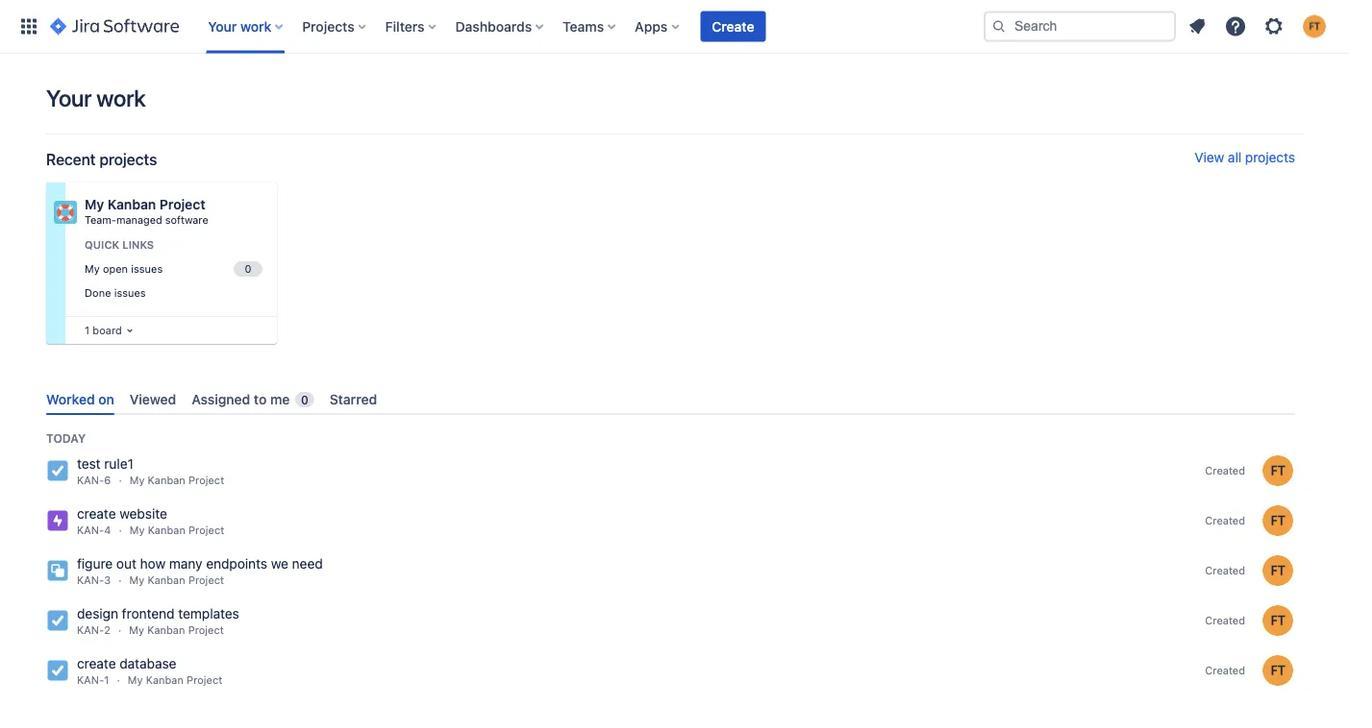 Task type: describe. For each thing, give the bounding box(es) containing it.
kanban inside my kanban project team-managed software
[[107, 197, 156, 213]]

on
[[98, 391, 114, 407]]

create website kan-4 · my kanban project
[[77, 507, 224, 537]]

website
[[120, 507, 167, 522]]

funky town image for test rule1
[[1263, 456, 1294, 487]]

4
[[104, 525, 111, 537]]

Search field
[[984, 11, 1176, 42]]

created for design frontend templates
[[1205, 615, 1245, 627]]

search image
[[992, 19, 1007, 34]]

create button
[[700, 11, 766, 42]]

funky town image
[[1263, 656, 1294, 687]]

· for rule1
[[119, 475, 122, 487]]

viewed
[[130, 391, 176, 407]]

help image
[[1224, 15, 1247, 38]]

my open issues
[[85, 263, 163, 275]]

your work button
[[202, 11, 291, 42]]

my inside create database kan-1 · my kanban project
[[128, 675, 143, 687]]

links
[[122, 239, 154, 252]]

today
[[46, 432, 86, 445]]

done issues
[[85, 286, 146, 299]]

apps
[[635, 18, 668, 34]]

database
[[120, 657, 176, 672]]

filters button
[[380, 11, 444, 42]]

kan- for create database
[[77, 675, 104, 687]]

managed
[[116, 214, 162, 226]]

funky town image for figure out how many endpoints we need
[[1263, 556, 1294, 587]]

rule1
[[104, 457, 134, 472]]

kanban inside create website kan-4 · my kanban project
[[148, 525, 186, 537]]

banner containing your work
[[0, 0, 1349, 54]]

my open issues link
[[81, 258, 265, 280]]

test
[[77, 457, 101, 472]]

figure
[[77, 557, 113, 572]]

my left open
[[85, 263, 100, 275]]

1 board
[[85, 324, 122, 337]]

dashboards
[[455, 18, 532, 34]]

my inside test rule1 kan-6 · my kanban project
[[130, 475, 145, 487]]

1 board button
[[81, 320, 137, 341]]

6
[[104, 475, 111, 487]]

my inside create website kan-4 · my kanban project
[[130, 525, 145, 537]]

dashboards button
[[450, 11, 551, 42]]

kan- inside figure out how many endpoints we need kan-3 · my kanban project
[[77, 575, 104, 587]]

· for database
[[117, 675, 120, 687]]

team-
[[85, 214, 116, 226]]

2
[[104, 625, 111, 637]]

quick links
[[85, 239, 154, 252]]

0 horizontal spatial projects
[[99, 151, 157, 169]]

all
[[1228, 150, 1242, 165]]

many
[[169, 557, 202, 572]]

1 vertical spatial your
[[46, 85, 92, 112]]

view all projects link
[[1195, 150, 1296, 169]]

worked
[[46, 391, 95, 407]]

need
[[292, 557, 323, 572]]

my inside design frontend templates kan-2 · my kanban project
[[129, 625, 144, 637]]

starred
[[330, 391, 377, 407]]

kan- for create website
[[77, 525, 104, 537]]

funky town image for create website
[[1263, 506, 1294, 537]]

done
[[85, 286, 111, 299]]

we
[[271, 557, 288, 572]]

quick
[[85, 239, 119, 252]]

create database kan-1 · my kanban project
[[77, 657, 222, 687]]

created for create website
[[1205, 515, 1245, 527]]

view
[[1195, 150, 1225, 165]]

my kanban project team-managed software
[[85, 197, 208, 226]]

created for create database
[[1205, 665, 1245, 677]]

view all projects
[[1195, 150, 1296, 165]]

kanban inside figure out how many endpoints we need kan-3 · my kanban project
[[148, 575, 185, 587]]

notifications image
[[1186, 15, 1209, 38]]

0 horizontal spatial work
[[96, 85, 146, 112]]

projects inside view all projects link
[[1245, 150, 1296, 165]]



Task type: vqa. For each thing, say whether or not it's contained in the screenshot.
Copy
no



Task type: locate. For each thing, give the bounding box(es) containing it.
1 horizontal spatial your
[[208, 18, 237, 34]]

create
[[77, 507, 116, 522], [77, 657, 116, 672]]

issues
[[131, 263, 163, 275], [114, 286, 146, 299]]

1 horizontal spatial projects
[[1245, 150, 1296, 165]]

create down 2 at the left of the page
[[77, 657, 116, 672]]

· inside test rule1 kan-6 · my kanban project
[[119, 475, 122, 487]]

funky town image
[[1263, 456, 1294, 487], [1263, 506, 1294, 537], [1263, 556, 1294, 587], [1263, 606, 1294, 637]]

project inside figure out how many endpoints we need kan-3 · my kanban project
[[188, 575, 224, 587]]

done issues link
[[81, 282, 265, 304]]

endpoints
[[206, 557, 267, 572]]

0 horizontal spatial 1
[[85, 324, 90, 337]]

1 horizontal spatial your work
[[208, 18, 271, 34]]

3
[[104, 575, 111, 587]]

1 created from the top
[[1205, 465, 1245, 477]]

kanban inside test rule1 kan-6 · my kanban project
[[148, 475, 185, 487]]

· right 6
[[119, 475, 122, 487]]

· right 3
[[119, 575, 122, 587]]

2 created from the top
[[1205, 515, 1245, 527]]

1 down 2 at the left of the page
[[104, 675, 109, 687]]

· for website
[[119, 525, 122, 537]]

4 funky town image from the top
[[1263, 606, 1294, 637]]

0 vertical spatial issues
[[131, 263, 163, 275]]

2 funky town image from the top
[[1263, 506, 1294, 537]]

work
[[240, 18, 271, 34], [96, 85, 146, 112]]

projects up my kanban project team-managed software
[[99, 151, 157, 169]]

1 vertical spatial work
[[96, 85, 146, 112]]

created for test rule1
[[1205, 465, 1245, 477]]

my down website
[[130, 525, 145, 537]]

projects button
[[296, 11, 374, 42]]

my down out
[[129, 575, 145, 587]]

1 kan- from the top
[[77, 475, 104, 487]]

create inside create database kan-1 · my kanban project
[[77, 657, 116, 672]]

kanban down frontend
[[147, 625, 185, 637]]

1 left board in the top of the page
[[85, 324, 90, 337]]

test rule1 kan-6 · my kanban project
[[77, 457, 224, 487]]

create inside create website kan-4 · my kanban project
[[77, 507, 116, 522]]

kanban down "database"
[[146, 675, 184, 687]]

5 kan- from the top
[[77, 675, 104, 687]]

out
[[116, 557, 136, 572]]

1 horizontal spatial work
[[240, 18, 271, 34]]

1 inside create database kan-1 · my kanban project
[[104, 675, 109, 687]]

0 horizontal spatial your
[[46, 85, 92, 112]]

my inside figure out how many endpoints we need kan-3 · my kanban project
[[129, 575, 145, 587]]

teams button
[[557, 11, 623, 42]]

kanban inside create database kan-1 · my kanban project
[[146, 675, 184, 687]]

3 created from the top
[[1205, 565, 1245, 577]]

kanban inside design frontend templates kan-2 · my kanban project
[[147, 625, 185, 637]]

your
[[208, 18, 237, 34], [46, 85, 92, 112]]

your work left projects on the top
[[208, 18, 271, 34]]

0 vertical spatial create
[[77, 507, 116, 522]]

my down rule1
[[130, 475, 145, 487]]

0
[[301, 393, 308, 407]]

project inside my kanban project team-managed software
[[159, 197, 205, 213]]

3 funky town image from the top
[[1263, 556, 1294, 587]]

created for figure out how many endpoints we need
[[1205, 565, 1245, 577]]

0 vertical spatial your work
[[208, 18, 271, 34]]

to
[[254, 391, 267, 407]]

· inside design frontend templates kan-2 · my kanban project
[[118, 625, 121, 637]]

me
[[270, 391, 290, 407]]

issues down links
[[131, 263, 163, 275]]

kanban down the how
[[148, 575, 185, 587]]

my down "database"
[[128, 675, 143, 687]]

jira software image
[[50, 15, 179, 38], [50, 15, 179, 38]]

kan- for test rule1
[[77, 475, 104, 487]]

0 vertical spatial 1
[[85, 324, 90, 337]]

1 vertical spatial 1
[[104, 675, 109, 687]]

issues down my open issues
[[114, 286, 146, 299]]

worked on
[[46, 391, 114, 407]]

1 vertical spatial create
[[77, 657, 116, 672]]

projects
[[302, 18, 355, 34]]

settings image
[[1263, 15, 1286, 38]]

4 created from the top
[[1205, 615, 1245, 627]]

kan-
[[77, 475, 104, 487], [77, 525, 104, 537], [77, 575, 104, 587], [77, 625, 104, 637], [77, 675, 104, 687]]

your profile and settings image
[[1303, 15, 1326, 38]]

· right 2 at the left of the page
[[118, 625, 121, 637]]

kanban up managed
[[107, 197, 156, 213]]

appswitcher icon image
[[17, 15, 40, 38]]

create up 4
[[77, 507, 116, 522]]

project
[[159, 197, 205, 213], [188, 475, 224, 487], [189, 525, 224, 537], [188, 575, 224, 587], [188, 625, 224, 637], [187, 675, 222, 687]]

your inside dropdown button
[[208, 18, 237, 34]]

primary element
[[12, 0, 984, 53]]

how
[[140, 557, 166, 572]]

assigned to me
[[192, 391, 290, 407]]

· right 4
[[119, 525, 122, 537]]

1 create from the top
[[77, 507, 116, 522]]

my up team-
[[85, 197, 104, 213]]

kanban up website
[[148, 475, 185, 487]]

0 vertical spatial work
[[240, 18, 271, 34]]

2 create from the top
[[77, 657, 116, 672]]

·
[[119, 475, 122, 487], [119, 525, 122, 537], [119, 575, 122, 587], [118, 625, 121, 637], [117, 675, 120, 687]]

0 horizontal spatial your work
[[46, 85, 146, 112]]

banner
[[0, 0, 1349, 54]]

your work
[[208, 18, 271, 34], [46, 85, 146, 112]]

templates
[[178, 607, 239, 622]]

recent
[[46, 151, 96, 169]]

· down "database"
[[117, 675, 120, 687]]

· inside figure out how many endpoints we need kan-3 · my kanban project
[[119, 575, 122, 587]]

1 vertical spatial issues
[[114, 286, 146, 299]]

kanban down website
[[148, 525, 186, 537]]

design
[[77, 607, 118, 622]]

project inside test rule1 kan-6 · my kanban project
[[188, 475, 224, 487]]

kan- down "figure"
[[77, 575, 104, 587]]

project inside create database kan-1 · my kanban project
[[187, 675, 222, 687]]

teams
[[563, 18, 604, 34]]

1 vertical spatial your work
[[46, 85, 146, 112]]

your work up recent projects at the top of the page
[[46, 85, 146, 112]]

tab list
[[38, 384, 1303, 416]]

4 kan- from the top
[[77, 625, 104, 637]]

my down frontend
[[129, 625, 144, 637]]

recent projects
[[46, 151, 157, 169]]

kan- inside create database kan-1 · my kanban project
[[77, 675, 104, 687]]

work left projects on the top
[[240, 18, 271, 34]]

create for create database
[[77, 657, 116, 672]]

kan- inside design frontend templates kan-2 · my kanban project
[[77, 625, 104, 637]]

open
[[103, 263, 128, 275]]

software
[[165, 214, 208, 226]]

kan- inside test rule1 kan-6 · my kanban project
[[77, 475, 104, 487]]

5 created from the top
[[1205, 665, 1245, 677]]

figure out how many endpoints we need kan-3 · my kanban project
[[77, 557, 323, 587]]

filters
[[385, 18, 425, 34]]

2 kan- from the top
[[77, 525, 104, 537]]

tab list containing worked on
[[38, 384, 1303, 416]]

create
[[712, 18, 754, 34]]

create for create website
[[77, 507, 116, 522]]

your work inside your work dropdown button
[[208, 18, 271, 34]]

projects
[[1245, 150, 1296, 165], [99, 151, 157, 169]]

design frontend templates kan-2 · my kanban project
[[77, 607, 239, 637]]

created
[[1205, 465, 1245, 477], [1205, 515, 1245, 527], [1205, 565, 1245, 577], [1205, 615, 1245, 627], [1205, 665, 1245, 677]]

· inside create website kan-4 · my kanban project
[[119, 525, 122, 537]]

work up recent projects at the top of the page
[[96, 85, 146, 112]]

kanban
[[107, 197, 156, 213], [148, 475, 185, 487], [148, 525, 186, 537], [148, 575, 185, 587], [147, 625, 185, 637], [146, 675, 184, 687]]

1 inside dropdown button
[[85, 324, 90, 337]]

3 kan- from the top
[[77, 575, 104, 587]]

· inside create database kan-1 · my kanban project
[[117, 675, 120, 687]]

apps button
[[629, 11, 687, 42]]

kan- up "figure"
[[77, 525, 104, 537]]

kan- down design
[[77, 625, 104, 637]]

my
[[85, 197, 104, 213], [85, 263, 100, 275], [130, 475, 145, 487], [130, 525, 145, 537], [129, 575, 145, 587], [129, 625, 144, 637], [128, 675, 143, 687]]

kan- down 2 at the left of the page
[[77, 675, 104, 687]]

board
[[93, 324, 122, 337]]

my inside my kanban project team-managed software
[[85, 197, 104, 213]]

projects right all
[[1245, 150, 1296, 165]]

project inside create website kan-4 · my kanban project
[[189, 525, 224, 537]]

0 vertical spatial your
[[208, 18, 237, 34]]

funky town image for design frontend templates
[[1263, 606, 1294, 637]]

1
[[85, 324, 90, 337], [104, 675, 109, 687]]

project inside design frontend templates kan-2 · my kanban project
[[188, 625, 224, 637]]

1 horizontal spatial 1
[[104, 675, 109, 687]]

assigned
[[192, 391, 250, 407]]

frontend
[[122, 607, 175, 622]]

kan- down test
[[77, 475, 104, 487]]

work inside dropdown button
[[240, 18, 271, 34]]

1 funky town image from the top
[[1263, 456, 1294, 487]]

board image
[[122, 323, 137, 339]]

kan- inside create website kan-4 · my kanban project
[[77, 525, 104, 537]]



